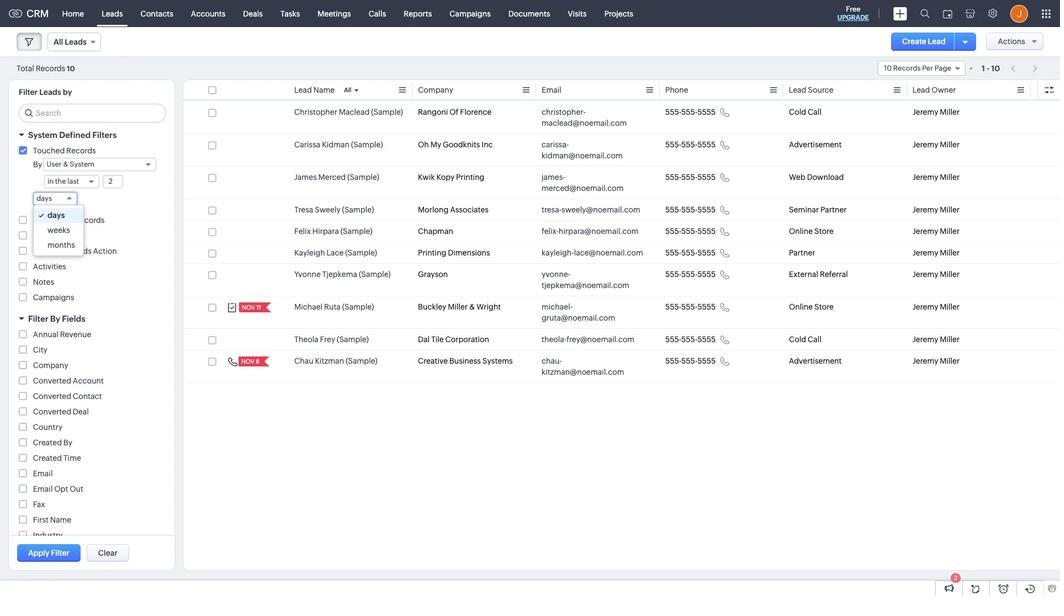 Task type: vqa. For each thing, say whether or not it's contained in the screenshot.
sixth Jeremy from the bottom of the row group containing Christopher Maclead (Sample)
yes



Task type: describe. For each thing, give the bounding box(es) containing it.
printing dimensions
[[418, 249, 490, 257]]

documents
[[509, 9, 551, 18]]

michael
[[294, 303, 323, 312]]

converted contact
[[33, 392, 102, 401]]

kayleigh-lace@noemail.com link
[[542, 248, 644, 259]]

dimensions
[[448, 249, 490, 257]]

source
[[809, 86, 834, 94]]

5555 for tresa-sweely@noemail.com
[[698, 206, 716, 214]]

row group containing christopher maclead (sample)
[[183, 102, 1061, 383]]

1
[[982, 64, 986, 73]]

call for theola-frey@noemail.com
[[808, 335, 822, 344]]

tresa-sweely@noemail.com
[[542, 206, 641, 214]]

1 - 10
[[982, 64, 1001, 73]]

contact
[[73, 392, 102, 401]]

visits
[[568, 9, 587, 18]]

sweely
[[315, 206, 341, 214]]

free
[[847, 5, 861, 13]]

(sample) for michael ruta (sample)
[[342, 303, 374, 312]]

555-555-5555 for theola-frey@noemail.com
[[666, 335, 716, 344]]

jeremy for james- merced@noemail.com
[[913, 173, 939, 182]]

system
[[28, 130, 57, 140]]

jeremy miller for james- merced@noemail.com
[[913, 173, 960, 182]]

name for first name
[[50, 516, 71, 525]]

christopher
[[294, 108, 338, 117]]

jeremy for carissa- kidman@noemail.com
[[913, 140, 939, 149]]

jeremy for felix-hirpara@noemail.com
[[913, 227, 939, 236]]

filter inside button
[[51, 549, 70, 558]]

of
[[450, 108, 459, 117]]

0 vertical spatial company
[[418, 86, 453, 94]]

cold call for theola-frey@noemail.com
[[790, 335, 822, 344]]

kayleigh-lace@noemail.com
[[542, 249, 644, 257]]

chapman
[[418, 227, 454, 236]]

systems
[[483, 357, 513, 366]]

create menu image
[[894, 7, 908, 20]]

contacts link
[[132, 0, 182, 27]]

(sample) for yvonne tjepkema (sample)
[[359, 270, 391, 279]]

nov 8 link
[[239, 357, 261, 367]]

5555 for felix-hirpara@noemail.com
[[698, 227, 716, 236]]

(sample) for tresa sweely (sample)
[[342, 206, 374, 214]]

10 jeremy from the top
[[913, 357, 939, 366]]

0 vertical spatial printing
[[456, 173, 485, 182]]

filter leads by
[[19, 88, 72, 97]]

555-555-5555 for yvonne- tjepkema@noemail.com
[[666, 270, 716, 279]]

10 555-555-5555 from the top
[[666, 357, 716, 366]]

&
[[470, 303, 475, 312]]

reports link
[[395, 0, 441, 27]]

touched records
[[33, 146, 96, 155]]

first
[[33, 516, 49, 525]]

create
[[903, 37, 927, 46]]

days field
[[33, 192, 77, 206]]

phone
[[666, 86, 689, 94]]

lead inside button
[[929, 37, 946, 46]]

8 5555 from the top
[[698, 303, 716, 312]]

michael- gruta@noemail.com link
[[542, 302, 644, 324]]

10 for total records 10
[[67, 64, 75, 73]]

miller for carissa- kidman@noemail.com
[[941, 140, 960, 149]]

miller for felix-hirpara@noemail.com
[[941, 227, 960, 236]]

notes
[[33, 278, 54, 287]]

system defined filters button
[[9, 125, 175, 145]]

list box containing days
[[34, 206, 83, 256]]

filter by fields
[[28, 314, 85, 324]]

visits link
[[559, 0, 596, 27]]

deals link
[[234, 0, 272, 27]]

records for touched
[[66, 146, 96, 155]]

free upgrade
[[838, 5, 870, 22]]

james- merced@noemail.com link
[[542, 172, 644, 194]]

rangoni of florence
[[418, 108, 492, 117]]

10 jeremy miller from the top
[[913, 357, 960, 366]]

by for created
[[63, 439, 72, 448]]

dal
[[418, 335, 430, 344]]

touched
[[33, 146, 65, 155]]

creative business systems
[[418, 357, 513, 366]]

james merced (sample)
[[294, 173, 379, 182]]

filter for filter by fields
[[28, 314, 48, 324]]

miller for tresa-sweely@noemail.com
[[941, 206, 960, 214]]

lead for lead name
[[294, 86, 312, 94]]

grayson
[[418, 270, 448, 279]]

jeremy miller for yvonne- tjepkema@noemail.com
[[913, 270, 960, 279]]

2 online from the top
[[790, 303, 813, 312]]

5555 for christopher- maclead@noemail.com
[[698, 108, 716, 117]]

lead name
[[294, 86, 335, 94]]

kopy
[[437, 173, 455, 182]]

name for lead name
[[314, 86, 335, 94]]

miller for yvonne- tjepkema@noemail.com
[[941, 270, 960, 279]]

yvonne-
[[542, 270, 571, 279]]

theola-frey@noemail.com
[[542, 335, 635, 344]]

seminar partner
[[790, 206, 847, 214]]

christopher maclead (sample) link
[[294, 107, 403, 118]]

sweely@noemail.com
[[562, 206, 641, 214]]

jeremy for tresa-sweely@noemail.com
[[913, 206, 939, 214]]

converted account
[[33, 377, 104, 386]]

seminar
[[790, 206, 819, 214]]

converted for converted contact
[[33, 392, 71, 401]]

(sample) for kayleigh lace (sample)
[[345, 249, 377, 257]]

actions
[[999, 37, 1026, 46]]

contacts
[[141, 9, 173, 18]]

calendar image
[[944, 9, 953, 18]]

days inside option
[[48, 211, 65, 220]]

0 horizontal spatial campaigns
[[33, 293, 74, 302]]

2 vertical spatial email
[[33, 485, 53, 494]]

country
[[33, 423, 62, 432]]

cold call for christopher- maclead@noemail.com
[[790, 108, 822, 117]]

10 for 1 - 10
[[992, 64, 1001, 73]]

lace
[[327, 249, 344, 257]]

(sample) for christopher maclead (sample)
[[371, 108, 403, 117]]

0 horizontal spatial printing
[[418, 249, 447, 257]]

2 store from the top
[[815, 303, 834, 312]]

cold for christopher- maclead@noemail.com
[[790, 108, 807, 117]]

records for untouched
[[75, 216, 105, 225]]

lead for lead owner
[[913, 86, 931, 94]]

(sample) for theola frey (sample)
[[337, 335, 369, 344]]

documents link
[[500, 0, 559, 27]]

records for related
[[62, 247, 92, 256]]

felix-hirpara@noemail.com
[[542, 227, 639, 236]]

clear
[[98, 549, 118, 558]]

activities
[[33, 262, 66, 271]]

hirpara
[[313, 227, 339, 236]]

5555 for james- merced@noemail.com
[[698, 173, 716, 182]]

theola frey (sample)
[[294, 335, 369, 344]]

(sample) for james merced (sample)
[[348, 173, 379, 182]]

call for christopher- maclead@noemail.com
[[808, 108, 822, 117]]

morlong associates
[[418, 206, 489, 214]]

tjepkema
[[322, 270, 358, 279]]

10 5555 from the top
[[698, 357, 716, 366]]

created for created time
[[33, 454, 62, 463]]

opt
[[54, 485, 68, 494]]

jeremy miller for felix-hirpara@noemail.com
[[913, 227, 960, 236]]

created for created by
[[33, 439, 62, 448]]

converted for converted deal
[[33, 408, 71, 417]]

dal tile corporation
[[418, 335, 489, 344]]

michael- gruta@noemail.com
[[542, 303, 616, 323]]

created time
[[33, 454, 81, 463]]

time
[[63, 454, 81, 463]]

miller for kayleigh-lace@noemail.com
[[941, 249, 960, 257]]

5555 for theola-frey@noemail.com
[[698, 335, 716, 344]]

filter for filter leads by
[[19, 88, 38, 97]]

christopher- maclead@noemail.com link
[[542, 107, 644, 129]]

days inside "field"
[[36, 194, 52, 203]]

1 horizontal spatial partner
[[821, 206, 847, 214]]

8 555-555-5555 from the top
[[666, 303, 716, 312]]

miller for james- merced@noemail.com
[[941, 173, 960, 182]]

james-
[[542, 173, 566, 182]]

converted for converted account
[[33, 377, 71, 386]]

external referral
[[790, 270, 848, 279]]

lead owner
[[913, 86, 957, 94]]

11
[[256, 304, 261, 311]]

tresa-sweely@noemail.com link
[[542, 204, 641, 215]]

tasks
[[281, 9, 300, 18]]

email opt out
[[33, 485, 83, 494]]

theola-
[[542, 335, 567, 344]]

frey
[[320, 335, 336, 344]]

buckley
[[418, 303, 447, 312]]

carissa
[[294, 140, 321, 149]]

jeremy miller for christopher- maclead@noemail.com
[[913, 108, 960, 117]]

apply filter
[[28, 549, 70, 558]]



Task type: locate. For each thing, give the bounding box(es) containing it.
(sample) for felix hirpara (sample)
[[341, 227, 373, 236]]

my
[[431, 140, 442, 149]]

meetings
[[318, 9, 351, 18]]

created down the created by
[[33, 454, 62, 463]]

list box
[[34, 206, 83, 256]]

printing up grayson
[[418, 249, 447, 257]]

name right the 'first'
[[50, 516, 71, 525]]

untouched records
[[33, 216, 105, 225]]

2 vertical spatial converted
[[33, 408, 71, 417]]

(sample) right ruta
[[342, 303, 374, 312]]

tresa sweely (sample)
[[294, 206, 374, 214]]

city
[[33, 346, 47, 355]]

filter
[[19, 88, 38, 97], [28, 314, 48, 324], [51, 549, 70, 558]]

(sample)
[[371, 108, 403, 117], [351, 140, 383, 149], [348, 173, 379, 182], [342, 206, 374, 214], [341, 227, 373, 236], [345, 249, 377, 257], [359, 270, 391, 279], [342, 303, 374, 312], [337, 335, 369, 344], [346, 357, 378, 366]]

profile image
[[1011, 5, 1029, 22]]

related
[[33, 247, 60, 256]]

by up annual revenue
[[50, 314, 60, 324]]

lead left source
[[790, 86, 807, 94]]

0 vertical spatial created
[[33, 439, 62, 448]]

create menu element
[[887, 0, 914, 27]]

cold
[[790, 108, 807, 117], [790, 335, 807, 344]]

jeremy miller for tresa-sweely@noemail.com
[[913, 206, 960, 214]]

1 vertical spatial advertisement
[[790, 357, 842, 366]]

created down country
[[33, 439, 62, 448]]

1 vertical spatial by
[[50, 314, 60, 324]]

0 vertical spatial email
[[542, 86, 562, 94]]

1 vertical spatial action
[[93, 247, 117, 256]]

2 vertical spatial by
[[63, 439, 72, 448]]

1 vertical spatial online
[[790, 303, 813, 312]]

online store
[[790, 227, 834, 236], [790, 303, 834, 312]]

partner right seminar
[[821, 206, 847, 214]]

1 vertical spatial store
[[815, 303, 834, 312]]

1 horizontal spatial campaigns
[[450, 9, 491, 18]]

chau kitzman (sample) link
[[294, 356, 378, 367]]

theola-frey@noemail.com link
[[542, 334, 635, 345]]

carissa- kidman@noemail.com link
[[542, 139, 644, 161]]

company up rangoni
[[418, 86, 453, 94]]

2 horizontal spatial by
[[63, 439, 72, 448]]

1 horizontal spatial action
[[93, 247, 117, 256]]

9 555-555-5555 from the top
[[666, 335, 716, 344]]

frey@noemail.com
[[567, 335, 635, 344]]

action up months
[[61, 231, 84, 240]]

0 vertical spatial leads
[[102, 9, 123, 18]]

calls link
[[360, 0, 395, 27]]

leads
[[102, 9, 123, 18], [39, 88, 61, 97]]

by
[[63, 88, 72, 97]]

9 5555 from the top
[[698, 335, 716, 344]]

0 vertical spatial store
[[815, 227, 834, 236]]

6 jeremy miller from the top
[[913, 249, 960, 257]]

0 vertical spatial nov
[[242, 304, 255, 311]]

2 advertisement from the top
[[790, 357, 842, 366]]

by inside dropdown button
[[50, 314, 60, 324]]

555-555-5555 for felix-hirpara@noemail.com
[[666, 227, 716, 236]]

online down seminar
[[790, 227, 813, 236]]

2 cold from the top
[[790, 335, 807, 344]]

records up 'filter leads by' at the left
[[36, 64, 65, 73]]

yvonne tjepkema (sample) link
[[294, 269, 391, 280]]

1 jeremy miller from the top
[[913, 108, 960, 117]]

total records 10
[[17, 64, 75, 73]]

555-555-5555 for tresa-sweely@noemail.com
[[666, 206, 716, 214]]

2 converted from the top
[[33, 392, 71, 401]]

campaigns right reports
[[450, 9, 491, 18]]

company
[[418, 86, 453, 94], [33, 361, 68, 370]]

filter inside dropdown button
[[28, 314, 48, 324]]

1 vertical spatial cold
[[790, 335, 807, 344]]

1 horizontal spatial 10
[[992, 64, 1001, 73]]

0 vertical spatial converted
[[33, 377, 71, 386]]

nov for michael
[[242, 304, 255, 311]]

online down external
[[790, 303, 813, 312]]

2 cold call from the top
[[790, 335, 822, 344]]

5555 for yvonne- tjepkema@noemail.com
[[698, 270, 716, 279]]

1 horizontal spatial company
[[418, 86, 453, 94]]

(sample) right maclead
[[371, 108, 403, 117]]

miller for theola-frey@noemail.com
[[941, 335, 960, 344]]

lead right create
[[929, 37, 946, 46]]

(sample) right merced
[[348, 173, 379, 182]]

projects
[[605, 9, 634, 18]]

leads link
[[93, 0, 132, 27]]

kayleigh-
[[542, 249, 574, 257]]

cold for theola-frey@noemail.com
[[790, 335, 807, 344]]

created by
[[33, 439, 72, 448]]

555-555-5555 for carissa- kidman@noemail.com
[[666, 140, 716, 149]]

1 5555 from the top
[[698, 108, 716, 117]]

yvonne- tjepkema@noemail.com
[[542, 270, 630, 290]]

related records action
[[33, 247, 117, 256]]

jeremy for christopher- maclead@noemail.com
[[913, 108, 939, 117]]

10 inside total records 10
[[67, 64, 75, 73]]

lead up christopher
[[294, 86, 312, 94]]

1 online from the top
[[790, 227, 813, 236]]

navigation
[[1006, 60, 1044, 76]]

5 555-555-5555 from the top
[[666, 227, 716, 236]]

0 vertical spatial days
[[36, 194, 52, 203]]

untouched
[[33, 216, 73, 225]]

carissa kidman (sample)
[[294, 140, 383, 149]]

months option
[[34, 238, 83, 253]]

0 horizontal spatial name
[[50, 516, 71, 525]]

2 vertical spatial filter
[[51, 549, 70, 558]]

0 vertical spatial advertisement
[[790, 140, 842, 149]]

tasks link
[[272, 0, 309, 27]]

by for filter
[[50, 314, 60, 324]]

email up christopher-
[[542, 86, 562, 94]]

8 jeremy from the top
[[913, 303, 939, 312]]

hirpara@noemail.com
[[559, 227, 639, 236]]

3 converted from the top
[[33, 408, 71, 417]]

5555 for kayleigh-lace@noemail.com
[[698, 249, 716, 257]]

buckley miller & wright
[[418, 303, 501, 312]]

3 555-555-5555 from the top
[[666, 173, 716, 182]]

(sample) for carissa kidman (sample)
[[351, 140, 383, 149]]

store down external referral
[[815, 303, 834, 312]]

0 horizontal spatial action
[[61, 231, 84, 240]]

1 cold call from the top
[[790, 108, 822, 117]]

action
[[61, 231, 84, 240], [93, 247, 117, 256]]

1 converted from the top
[[33, 377, 71, 386]]

0 vertical spatial filter
[[19, 88, 38, 97]]

felix-hirpara@noemail.com link
[[542, 226, 639, 237]]

1 vertical spatial days
[[48, 211, 65, 220]]

0 vertical spatial call
[[808, 108, 822, 117]]

lead source
[[790, 86, 834, 94]]

1 store from the top
[[815, 227, 834, 236]]

(sample) right kitzman at left bottom
[[346, 357, 378, 366]]

days up the days option
[[36, 194, 52, 203]]

search element
[[914, 0, 937, 27]]

email down created time
[[33, 470, 53, 478]]

row group
[[183, 102, 1061, 383]]

0 vertical spatial name
[[314, 86, 335, 94]]

1 online store from the top
[[790, 227, 834, 236]]

8 jeremy miller from the top
[[913, 303, 960, 312]]

4 jeremy from the top
[[913, 206, 939, 214]]

0 horizontal spatial by
[[33, 160, 42, 169]]

online store down external referral
[[790, 303, 834, 312]]

(sample) up kayleigh lace (sample) link
[[341, 227, 373, 236]]

2 call from the top
[[808, 335, 822, 344]]

james- merced@noemail.com
[[542, 173, 624, 193]]

yvonne tjepkema (sample)
[[294, 270, 391, 279]]

projects link
[[596, 0, 643, 27]]

1 vertical spatial created
[[33, 454, 62, 463]]

2 5555 from the top
[[698, 140, 716, 149]]

3 jeremy miller from the top
[[913, 173, 960, 182]]

0 vertical spatial online store
[[790, 227, 834, 236]]

1 call from the top
[[808, 108, 822, 117]]

crm
[[27, 8, 49, 19]]

555-555-5555 for kayleigh-lace@noemail.com
[[666, 249, 716, 257]]

jeremy miller for kayleigh-lace@noemail.com
[[913, 249, 960, 257]]

store down seminar partner on the right of page
[[815, 227, 834, 236]]

2 555-555-5555 from the top
[[666, 140, 716, 149]]

0 vertical spatial by
[[33, 160, 42, 169]]

6 5555 from the top
[[698, 249, 716, 257]]

all
[[344, 87, 352, 93]]

1 vertical spatial call
[[808, 335, 822, 344]]

0 vertical spatial action
[[61, 231, 84, 240]]

maclead
[[339, 108, 370, 117]]

(sample) right "kidman" on the top left
[[351, 140, 383, 149]]

1 555-555-5555 from the top
[[666, 108, 716, 117]]

calls
[[369, 9, 386, 18]]

555-555-5555 for christopher- maclead@noemail.com
[[666, 108, 716, 117]]

1 vertical spatial leads
[[39, 88, 61, 97]]

nov left '8'
[[241, 359, 255, 365]]

1 vertical spatial partner
[[790, 249, 816, 257]]

2 jeremy from the top
[[913, 140, 939, 149]]

chau
[[294, 357, 314, 366]]

by down touched
[[33, 160, 42, 169]]

converted up country
[[33, 408, 71, 417]]

goodknits
[[443, 140, 480, 149]]

1 vertical spatial converted
[[33, 392, 71, 401]]

total
[[17, 64, 34, 73]]

9 jeremy miller from the top
[[913, 335, 960, 344]]

filter up annual
[[28, 314, 48, 324]]

1 horizontal spatial name
[[314, 86, 335, 94]]

record
[[33, 231, 59, 240]]

morlong
[[418, 206, 449, 214]]

5 jeremy miller from the top
[[913, 227, 960, 236]]

yvonne
[[294, 270, 321, 279]]

1 vertical spatial company
[[33, 361, 68, 370]]

0 horizontal spatial partner
[[790, 249, 816, 257]]

5555 for carissa- kidman@noemail.com
[[698, 140, 716, 149]]

rangoni
[[418, 108, 448, 117]]

nov left 11
[[242, 304, 255, 311]]

leads left by
[[39, 88, 61, 97]]

2 online store from the top
[[790, 303, 834, 312]]

jeremy miller for carissa- kidman@noemail.com
[[913, 140, 960, 149]]

0 vertical spatial cold
[[790, 108, 807, 117]]

printing right kopy
[[456, 173, 485, 182]]

0 vertical spatial partner
[[821, 206, 847, 214]]

0 vertical spatial campaigns
[[450, 9, 491, 18]]

1 jeremy from the top
[[913, 108, 939, 117]]

records down defined
[[66, 146, 96, 155]]

reports
[[404, 9, 432, 18]]

felix hirpara (sample)
[[294, 227, 373, 236]]

search image
[[921, 9, 930, 18]]

jeremy for kayleigh-lace@noemail.com
[[913, 249, 939, 257]]

nov 8
[[241, 359, 260, 365]]

0 vertical spatial online
[[790, 227, 813, 236]]

7 jeremy from the top
[[913, 270, 939, 279]]

yvonne- tjepkema@noemail.com link
[[542, 269, 644, 291]]

3 5555 from the top
[[698, 173, 716, 182]]

profile element
[[1004, 0, 1035, 27]]

james
[[294, 173, 317, 182]]

(sample) right sweely
[[342, 206, 374, 214]]

miller
[[941, 108, 960, 117], [941, 140, 960, 149], [941, 173, 960, 182], [941, 206, 960, 214], [941, 227, 960, 236], [941, 249, 960, 257], [941, 270, 960, 279], [448, 303, 468, 312], [941, 303, 960, 312], [941, 335, 960, 344], [941, 357, 960, 366]]

records up the related records action
[[75, 216, 105, 225]]

filter right apply
[[51, 549, 70, 558]]

5555
[[698, 108, 716, 117], [698, 140, 716, 149], [698, 173, 716, 182], [698, 206, 716, 214], [698, 227, 716, 236], [698, 249, 716, 257], [698, 270, 716, 279], [698, 303, 716, 312], [698, 335, 716, 344], [698, 357, 716, 366]]

6 jeremy from the top
[[913, 249, 939, 257]]

1 created from the top
[[33, 439, 62, 448]]

None text field
[[103, 176, 123, 188]]

kitzman@noemail.com
[[542, 368, 625, 377]]

1 vertical spatial nov
[[241, 359, 255, 365]]

days up weeks
[[48, 211, 65, 220]]

action right months
[[93, 247, 117, 256]]

0 horizontal spatial 10
[[67, 64, 75, 73]]

weeks option
[[34, 223, 83, 238]]

3 jeremy from the top
[[913, 173, 939, 182]]

1 vertical spatial filter
[[28, 314, 48, 324]]

records for total
[[36, 64, 65, 73]]

(sample) right lace
[[345, 249, 377, 257]]

web download
[[790, 173, 844, 182]]

kwik
[[418, 173, 435, 182]]

Search text field
[[19, 104, 166, 122]]

florence
[[460, 108, 492, 117]]

10
[[992, 64, 1001, 73], [67, 64, 75, 73]]

4 jeremy miller from the top
[[913, 206, 960, 214]]

1 vertical spatial printing
[[418, 249, 447, 257]]

home link
[[53, 0, 93, 27]]

7 555-555-5555 from the top
[[666, 270, 716, 279]]

5 jeremy from the top
[[913, 227, 939, 236]]

4 5555 from the top
[[698, 206, 716, 214]]

8
[[256, 359, 260, 365]]

7 5555 from the top
[[698, 270, 716, 279]]

records down record action
[[62, 247, 92, 256]]

2 jeremy miller from the top
[[913, 140, 960, 149]]

by up time
[[63, 439, 72, 448]]

7 jeremy miller from the top
[[913, 270, 960, 279]]

9 jeremy from the top
[[913, 335, 939, 344]]

days
[[36, 194, 52, 203], [48, 211, 65, 220]]

chau kitzman (sample)
[[294, 357, 378, 366]]

partner up external
[[790, 249, 816, 257]]

1 horizontal spatial printing
[[456, 173, 485, 182]]

download
[[808, 173, 844, 182]]

jeremy miller for theola-frey@noemail.com
[[913, 335, 960, 344]]

2 created from the top
[[33, 454, 62, 463]]

jeremy miller
[[913, 108, 960, 117], [913, 140, 960, 149], [913, 173, 960, 182], [913, 206, 960, 214], [913, 227, 960, 236], [913, 249, 960, 257], [913, 270, 960, 279], [913, 303, 960, 312], [913, 335, 960, 344], [913, 357, 960, 366]]

jeremy for yvonne- tjepkema@noemail.com
[[913, 270, 939, 279]]

name up christopher
[[314, 86, 335, 94]]

days option
[[34, 208, 83, 223]]

1 vertical spatial online store
[[790, 303, 834, 312]]

0 vertical spatial cold call
[[790, 108, 822, 117]]

nov inside "link"
[[241, 359, 255, 365]]

1 horizontal spatial by
[[50, 314, 60, 324]]

6 555-555-5555 from the top
[[666, 249, 716, 257]]

4 555-555-5555 from the top
[[666, 206, 716, 214]]

converted up converted contact
[[33, 377, 71, 386]]

michael ruta (sample) link
[[294, 302, 374, 313]]

lead left the owner
[[913, 86, 931, 94]]

1 advertisement from the top
[[790, 140, 842, 149]]

1 vertical spatial email
[[33, 470, 53, 478]]

filter down total
[[19, 88, 38, 97]]

10 up by
[[67, 64, 75, 73]]

10 right -
[[992, 64, 1001, 73]]

theola
[[294, 335, 319, 344]]

(sample) right tjepkema
[[359, 270, 391, 279]]

fax
[[33, 501, 45, 509]]

converted up converted deal
[[33, 392, 71, 401]]

nov for chau
[[241, 359, 255, 365]]

(sample) right frey
[[337, 335, 369, 344]]

1 cold from the top
[[790, 108, 807, 117]]

business
[[450, 357, 481, 366]]

0 horizontal spatial company
[[33, 361, 68, 370]]

chau- kitzman@noemail.com link
[[542, 356, 644, 378]]

inc
[[482, 140, 493, 149]]

campaigns down notes
[[33, 293, 74, 302]]

(sample) for chau kitzman (sample)
[[346, 357, 378, 366]]

miller for christopher- maclead@noemail.com
[[941, 108, 960, 117]]

accounts
[[191, 9, 226, 18]]

lead for lead source
[[790, 86, 807, 94]]

kitzman
[[315, 357, 344, 366]]

1 horizontal spatial leads
[[102, 9, 123, 18]]

call
[[808, 108, 822, 117], [808, 335, 822, 344]]

first name
[[33, 516, 71, 525]]

0 horizontal spatial leads
[[39, 88, 61, 97]]

web
[[790, 173, 806, 182]]

converted deal
[[33, 408, 89, 417]]

james merced (sample) link
[[294, 172, 379, 183]]

tresa sweely (sample) link
[[294, 204, 374, 215]]

nov
[[242, 304, 255, 311], [241, 359, 255, 365]]

online store down seminar partner on the right of page
[[790, 227, 834, 236]]

leads right home
[[102, 9, 123, 18]]

555-555-5555 for james- merced@noemail.com
[[666, 173, 716, 182]]

5 5555 from the top
[[698, 227, 716, 236]]

jeremy for theola-frey@noemail.com
[[913, 335, 939, 344]]

company down city
[[33, 361, 68, 370]]

1 vertical spatial name
[[50, 516, 71, 525]]

1 vertical spatial cold call
[[790, 335, 822, 344]]

email up fax
[[33, 485, 53, 494]]

1 vertical spatial campaigns
[[33, 293, 74, 302]]

out
[[70, 485, 83, 494]]



